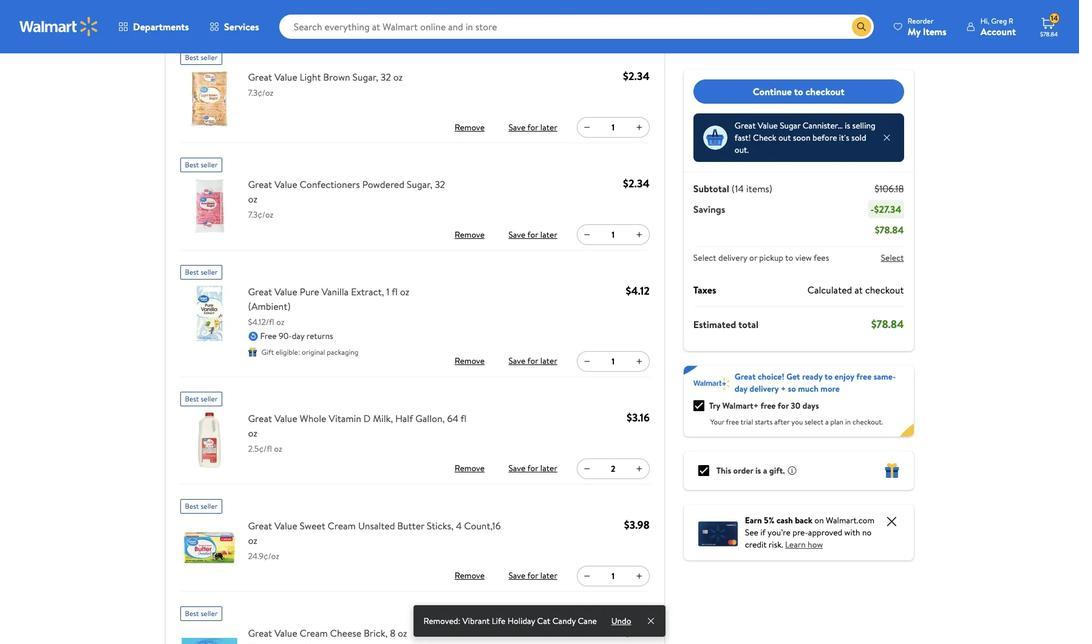Task type: locate. For each thing, give the bounding box(es) containing it.
value up "(refrigerated)"
[[274, 627, 297, 640]]

for up cat
[[527, 570, 538, 583]]

best for great value whole vitamin d milk, half gallon, 64 fl oz
[[185, 394, 199, 404]]

0 vertical spatial free
[[856, 371, 872, 383]]

best seller up great value whole vitamin d milk, half gallon, 64 fl oz, with add-on services, 2.5¢/fl oz, 2 in cart image
[[185, 394, 218, 404]]

1 $2.34 from the top
[[623, 69, 650, 84]]

4 later from the top
[[540, 356, 557, 368]]

value
[[274, 70, 297, 84], [758, 120, 778, 132], [274, 178, 297, 191], [274, 285, 297, 299], [274, 412, 297, 425], [274, 519, 297, 533], [274, 627, 297, 640]]

0 horizontal spatial sugar,
[[353, 70, 378, 84]]

remove for great value whole vitamin d milk, half gallon, 64 fl oz
[[455, 463, 485, 475]]

great value sweet cream unsalted butter sticks, 4 count,16 oz link
[[248, 519, 502, 548]]

1 vertical spatial delivery
[[750, 383, 779, 395]]

great inside the great value cream cheese brick, 8 oz (refrigerated)
[[248, 627, 272, 640]]

packaging
[[327, 347, 358, 357]]

4 remove from the top
[[455, 356, 485, 368]]

This order is a gift. checkbox
[[698, 466, 709, 477]]

delivery up try walmart+ free for 30 days
[[750, 383, 779, 395]]

6 best seller alert from the top
[[180, 602, 222, 621]]

$2.34 up increase quantity great value light brown sugar, 32 oz, current quantity 1 icon
[[623, 69, 650, 84]]

much
[[798, 383, 819, 395]]

to
[[794, 85, 803, 98], [785, 252, 793, 264], [825, 371, 833, 383]]

32 right brown
[[381, 70, 391, 84]]

Your free trial starts after you select a plan in checkout. checkbox
[[693, 401, 704, 412]]

close nudge image
[[882, 133, 892, 143]]

more
[[821, 383, 840, 395]]

this
[[716, 465, 731, 477]]

cream right sweet
[[328, 519, 356, 533]]

save for great value sweet cream unsalted butter sticks, 4 count,16 oz
[[508, 570, 525, 583]]

0 horizontal spatial 32
[[381, 70, 391, 84]]

no
[[862, 527, 872, 539]]

8
[[390, 627, 395, 640]]

1 seller from the top
[[201, 52, 218, 63]]

departments button
[[108, 12, 199, 41]]

value inside "great value pure vanilla extract, 1 fl oz (ambient) $4.12/fl oz"
[[274, 285, 297, 299]]

2 horizontal spatial free
[[856, 371, 872, 383]]

best seller alert up great value whole vitamin d milk, half gallon, 64 fl oz, with add-on services, 2.5¢/fl oz, 2 in cart image
[[180, 387, 222, 407]]

1 horizontal spatial checkout
[[865, 284, 904, 297]]

2 remove button from the top
[[450, 118, 489, 137]]

1 horizontal spatial to
[[794, 85, 803, 98]]

best seller alert up great value cream cheese brick, 8 oz (refrigerated), with add-on services, 18.5¢/oz, 1 in cart image
[[180, 602, 222, 621]]

great value cream cheese brick, 8 oz (refrigerated), with add-on services, 18.5¢/oz, 1 in cart image
[[180, 626, 238, 645]]

6 best seller from the top
[[185, 609, 218, 619]]

best seller alert up great value confectioners powdered sugar, 32 oz, with add-on services, 7.3¢/oz, 1 in cart image
[[180, 153, 222, 172]]

checkout inside button
[[805, 85, 844, 98]]

0 horizontal spatial a
[[763, 465, 767, 477]]

2 save for later button from the top
[[506, 118, 560, 137]]

5 save for later button from the top
[[506, 459, 560, 479]]

before
[[813, 132, 837, 144]]

free
[[260, 330, 277, 342]]

$78.84 down 14
[[1040, 30, 1058, 38]]

3 remove button from the top
[[450, 225, 489, 245]]

great inside great choice! get ready to enjoy free same- day delivery + so much more
[[735, 371, 756, 383]]

great
[[248, 70, 272, 84], [735, 120, 756, 132], [248, 178, 272, 191], [248, 285, 272, 299], [735, 371, 756, 383], [248, 412, 272, 425], [248, 519, 272, 533], [248, 627, 272, 640]]

later left decrease quantity great value sweet cream unsalted butter sticks, 4 count,16 oz, current quantity 1 icon
[[540, 570, 557, 583]]

great for great value sweet cream unsalted butter sticks, 4 count,16 oz 24.9¢/oz
[[248, 519, 272, 533]]

2 save from the top
[[508, 121, 525, 134]]

later for great value whole vitamin d milk, half gallon, 64 fl oz
[[540, 463, 557, 475]]

great value whole vitamin d milk, half gallon, 64 fl oz link
[[248, 411, 473, 441]]

1 best seller alert from the top
[[180, 46, 222, 65]]

later left decrease quantity great value whole vitamin d milk, half gallon, 64 fl oz, current quantity 2 image
[[540, 463, 557, 475]]

1 for great value sweet cream unsalted butter sticks, 4 count,16 oz
[[612, 570, 615, 583]]

0 horizontal spatial free
[[726, 417, 739, 427]]

if
[[760, 527, 766, 539]]

fl right extract,
[[392, 285, 398, 299]]

items
[[923, 25, 946, 38]]

4 seller from the top
[[201, 394, 218, 404]]

great left light
[[248, 70, 272, 84]]

a left the gift. at right bottom
[[763, 465, 767, 477]]

save for later left decrease quantity great value light brown sugar, 32 oz, current quantity 1 image
[[508, 121, 557, 134]]

save for later button up cat
[[506, 567, 560, 586]]

5 best from the top
[[185, 501, 199, 512]]

increase quantity fleischmann's active dry yeast, 0.75 oz, 3 pack, current quantity 1 image
[[634, 15, 644, 25]]

2 best seller from the top
[[185, 160, 218, 170]]

2 vertical spatial to
[[825, 371, 833, 383]]

0 vertical spatial 32
[[381, 70, 391, 84]]

earn 5% cash back on walmart.com
[[745, 515, 874, 527]]

seller up great value cream cheese brick, 8 oz (refrigerated), with add-on services, 18.5¢/oz, 1 in cart image
[[201, 609, 218, 619]]

seller
[[201, 52, 218, 63], [201, 160, 218, 170], [201, 267, 218, 278], [201, 394, 218, 404], [201, 501, 218, 512], [201, 609, 218, 619]]

3 save from the top
[[508, 229, 525, 241]]

4 best seller alert from the top
[[180, 387, 222, 407]]

later left decrease quantity great value confectioners powdered sugar, 32 oz, current quantity 1 image
[[540, 229, 557, 241]]

decrease quantity great value sweet cream unsalted butter sticks, 4 count,16 oz, current quantity 1 image
[[582, 572, 592, 581]]

value inside great value sweet cream unsalted butter sticks, 4 count,16 oz 24.9¢/oz
[[274, 519, 297, 533]]

best seller up great value confectioners powdered sugar, 32 oz, with add-on services, 7.3¢/oz, 1 in cart image
[[185, 160, 218, 170]]

view
[[795, 252, 812, 264]]

3 save for later from the top
[[508, 229, 557, 241]]

remove for great value light brown sugar, 32 oz
[[455, 121, 485, 134]]

see if you're pre-approved with no credit risk.
[[745, 527, 872, 551]]

value for light
[[274, 70, 297, 84]]

save for later up cat
[[508, 570, 557, 583]]

1 horizontal spatial a
[[825, 417, 829, 427]]

later
[[540, 14, 557, 26], [540, 121, 557, 134], [540, 229, 557, 241], [540, 356, 557, 368], [540, 463, 557, 475], [540, 570, 557, 583]]

search icon image
[[857, 22, 866, 32]]

3 best seller from the top
[[185, 267, 218, 278]]

for left decrease quantity great value light brown sugar, 32 oz, current quantity 1 image
[[527, 121, 538, 134]]

1 horizontal spatial day
[[735, 383, 747, 395]]

great for great value whole vitamin d milk, half gallon, 64 fl oz 2.5¢/fl oz
[[248, 412, 272, 425]]

try walmart+ free for 30 days
[[709, 400, 819, 412]]

great inside great value whole vitamin d milk, half gallon, 64 fl oz 2.5¢/fl oz
[[248, 412, 272, 425]]

great value whole vitamin d milk, half gallon, 64 fl oz 2.5¢/fl oz
[[248, 412, 467, 455]]

powdered
[[362, 178, 404, 191]]

great value whole vitamin d milk, half gallon, 64 fl oz, with add-on services, 2.5¢/fl oz, 2 in cart image
[[180, 411, 238, 470]]

4 save for later from the top
[[508, 356, 557, 368]]

a
[[825, 417, 829, 427], [763, 465, 767, 477]]

best down the departments
[[185, 52, 199, 63]]

6 remove button from the top
[[450, 567, 489, 586]]

for left decrease quantity great value whole vitamin d milk, half gallon, 64 fl oz, current quantity 2 image
[[527, 463, 538, 475]]

cream
[[328, 519, 356, 533], [300, 627, 328, 640]]

$27.34
[[874, 203, 901, 216]]

0 horizontal spatial checkout
[[805, 85, 844, 98]]

+
[[781, 383, 786, 395]]

1 select from the left
[[693, 252, 716, 264]]

save for later left 'decrease quantity fleischmann's active dry yeast, 0.75 oz, 3 pack, current quantity 1' image
[[508, 14, 557, 26]]

best seller alert for great value sweet cream unsalted butter sticks, 4 count,16 oz
[[180, 495, 222, 514]]

save for later button left decrease quantity great value whole vitamin d milk, half gallon, 64 fl oz, current quantity 2 image
[[506, 459, 560, 479]]

for for great value confectioners powdered sugar, 32 oz
[[527, 229, 538, 241]]

great choice! get ready to enjoy free same- day delivery + so much more
[[735, 371, 896, 395]]

6 remove from the top
[[455, 570, 485, 583]]

cream left cheese
[[300, 627, 328, 640]]

for left '30'
[[778, 400, 789, 412]]

sugar, inside great value confectioners powdered sugar, 32 oz 7.3¢/oz
[[407, 178, 432, 191]]

trial
[[741, 417, 753, 427]]

7.3¢/oz inside great value light brown sugar, 32 oz 7.3¢/oz
[[248, 87, 273, 99]]

2.5¢/fl
[[248, 443, 272, 455]]

1 7.3¢/oz from the top
[[248, 87, 273, 99]]

out
[[778, 132, 791, 144]]

at
[[854, 284, 863, 297]]

to right continue
[[794, 85, 803, 98]]

great value pure vanilla extract, 1 fl oz (ambient) link
[[248, 285, 451, 314]]

1 horizontal spatial sugar,
[[407, 178, 432, 191]]

5 later from the top
[[540, 463, 557, 475]]

best up 'great value pure vanilla extract, 1 fl oz (ambient), with add-on services, $4.12/fl oz, 1 in cart gift eligible' image
[[185, 267, 199, 278]]

enjoy
[[835, 371, 854, 383]]

best seller for great value confectioners powdered sugar, 32 oz
[[185, 160, 218, 170]]

day up the walmart+ at the right of page
[[735, 383, 747, 395]]

1 vertical spatial 7.3¢/oz
[[248, 209, 273, 221]]

save for later button left decrease quantity great value light brown sugar, 32 oz, current quantity 1 image
[[506, 118, 560, 137]]

1 best seller from the top
[[185, 52, 218, 63]]

so
[[788, 383, 796, 395]]

best seller up 'great value pure vanilla extract, 1 fl oz (ambient), with add-on services, $4.12/fl oz, 1 in cart gift eligible' image
[[185, 267, 218, 278]]

1 right decrease quantity great value sweet cream unsalted butter sticks, 4 count,16 oz, current quantity 1 icon
[[612, 570, 615, 583]]

best up great value whole vitamin d milk, half gallon, 64 fl oz, with add-on services, 2.5¢/fl oz, 2 in cart image
[[185, 394, 199, 404]]

remove button for great value light brown sugar, 32 oz
[[450, 118, 489, 137]]

best seller alert up great value sweet cream unsalted butter sticks, 4 count,16 oz, with add-on services, 24.9¢/oz, 1 in cart image
[[180, 495, 222, 514]]

4 remove button from the top
[[450, 352, 489, 371]]

best up great value confectioners powdered sugar, 32 oz, with add-on services, 7.3¢/oz, 1 in cart image
[[185, 160, 199, 170]]

5 remove from the top
[[455, 463, 485, 475]]

great inside great value sugar cannister... is selling fast! check out soon before it's sold out.
[[735, 120, 756, 132]]

5 best seller from the top
[[185, 501, 218, 512]]

value left light
[[274, 70, 297, 84]]

value left out
[[758, 120, 778, 132]]

0 vertical spatial $78.84
[[1040, 30, 1058, 38]]

value up (ambient)
[[274, 285, 297, 299]]

to left view on the top of page
[[785, 252, 793, 264]]

save for later button for great value whole vitamin d milk, half gallon, 64 fl oz
[[506, 459, 560, 479]]

original
[[302, 347, 325, 357]]

checkout up cannister...
[[805, 85, 844, 98]]

7.3¢/oz right great value light brown sugar, 32 oz, with add-on services, 7.3¢/oz, 1 in cart image
[[248, 87, 273, 99]]

hi, greg r account
[[980, 15, 1016, 38]]

30
[[791, 400, 800, 412]]

value inside great value confectioners powdered sugar, 32 oz 7.3¢/oz
[[274, 178, 297, 191]]

value inside great value sugar cannister... is selling fast! check out soon before it's sold out.
[[758, 120, 778, 132]]

(refrigerated)
[[248, 642, 308, 645]]

removed:
[[423, 616, 460, 628]]

delivery left or
[[718, 252, 747, 264]]

great value sweet cream unsalted butter sticks, 4 count,16 oz 24.9¢/oz
[[248, 519, 501, 563]]

increase quantity great value confectioners powdered sugar, 32 oz, current quantity 1 image
[[634, 230, 644, 240]]

select up taxes
[[693, 252, 716, 264]]

1 vertical spatial sugar,
[[407, 178, 432, 191]]

7.3¢/oz right great value confectioners powdered sugar, 32 oz, with add-on services, 7.3¢/oz, 1 in cart image
[[248, 209, 273, 221]]

remove button for great value whole vitamin d milk, half gallon, 64 fl oz
[[450, 459, 489, 479]]

checkout right at
[[865, 284, 904, 297]]

6 save from the top
[[508, 570, 525, 583]]

1 horizontal spatial fl
[[461, 412, 467, 425]]

great inside great value light brown sugar, 32 oz 7.3¢/oz
[[248, 70, 272, 84]]

3 remove from the top
[[455, 229, 485, 241]]

great left choice!
[[735, 371, 756, 383]]

3 best from the top
[[185, 267, 199, 278]]

seller for great value confectioners powdered sugar, 32 oz
[[201, 160, 218, 170]]

great value confectioners powdered sugar, 32 oz link
[[248, 177, 454, 206]]

great up 24.9¢/oz
[[248, 519, 272, 533]]

best up great value cream cheese brick, 8 oz (refrigerated), with add-on services, 18.5¢/oz, 1 in cart image
[[185, 609, 199, 619]]

remove button for great value sweet cream unsalted butter sticks, 4 count,16 oz
[[450, 567, 489, 586]]

1 right decrease quantity great value light brown sugar, 32 oz, current quantity 1 image
[[612, 121, 615, 134]]

continue to checkout button
[[693, 80, 904, 104]]

great up out.
[[735, 120, 756, 132]]

great up 2.5¢/fl
[[248, 412, 272, 425]]

best seller alert
[[180, 46, 222, 65], [180, 153, 222, 172], [180, 261, 222, 280], [180, 387, 222, 407], [180, 495, 222, 514], [180, 602, 222, 621]]

great value confectioners powdered sugar, 32 oz 7.3¢/oz
[[248, 178, 445, 221]]

is left selling
[[845, 120, 850, 132]]

count,16
[[464, 519, 501, 533]]

2 seller from the top
[[201, 160, 218, 170]]

to left enjoy
[[825, 371, 833, 383]]

2
[[611, 463, 615, 475]]

value inside the great value cream cheese brick, 8 oz (refrigerated)
[[274, 627, 297, 640]]

save for later button left decrease quantity great value confectioners powdered sugar, 32 oz, current quantity 1 image
[[506, 225, 560, 245]]

$2.34 up increase quantity great value confectioners powdered sugar, 32 oz, current quantity 1 icon at the top
[[623, 176, 650, 191]]

value inside great value whole vitamin d milk, half gallon, 64 fl oz 2.5¢/fl oz
[[274, 412, 297, 425]]

a left plan
[[825, 417, 829, 427]]

try
[[709, 400, 720, 412]]

2 best seller alert from the top
[[180, 153, 222, 172]]

seller down services dropdown button
[[201, 52, 218, 63]]

0 horizontal spatial is
[[755, 465, 761, 477]]

great inside great value confectioners powdered sugar, 32 oz 7.3¢/oz
[[248, 178, 272, 191]]

best up great value sweet cream unsalted butter sticks, 4 count,16 oz, with add-on services, 24.9¢/oz, 1 in cart image
[[185, 501, 199, 512]]

seller for great value sweet cream unsalted butter sticks, 4 count,16 oz
[[201, 501, 218, 512]]

later left 'decrease quantity fleischmann's active dry yeast, 0.75 oz, 3 pack, current quantity 1' image
[[540, 14, 557, 26]]

cream inside the great value cream cheese brick, 8 oz (refrigerated)
[[300, 627, 328, 640]]

0 vertical spatial to
[[794, 85, 803, 98]]

1 horizontal spatial is
[[845, 120, 850, 132]]

for
[[527, 14, 538, 26], [527, 121, 538, 134], [527, 229, 538, 241], [527, 356, 538, 368], [778, 400, 789, 412], [527, 463, 538, 475], [527, 570, 538, 583]]

seller up great value whole vitamin d milk, half gallon, 64 fl oz, with add-on services, 2.5¢/fl oz, 2 in cart image
[[201, 394, 218, 404]]

value for confectioners
[[274, 178, 297, 191]]

0 vertical spatial day
[[292, 330, 305, 342]]

great inside "great value pure vanilla extract, 1 fl oz (ambient) $4.12/fl oz"
[[248, 285, 272, 299]]

5%
[[764, 515, 774, 527]]

day inside great choice! get ready to enjoy free same- day delivery + so much more
[[735, 383, 747, 395]]

save for later button left 'decrease quantity fleischmann's active dry yeast, 0.75 oz, 3 pack, current quantity 1' image
[[506, 10, 560, 30]]

6 save for later button from the top
[[506, 567, 560, 586]]

for left decrease quantity great value confectioners powdered sugar, 32 oz, current quantity 1 image
[[527, 229, 538, 241]]

2 horizontal spatial to
[[825, 371, 833, 383]]

5 best seller alert from the top
[[180, 495, 222, 514]]

1 vertical spatial day
[[735, 383, 747, 395]]

best seller up great value sweet cream unsalted butter sticks, 4 count,16 oz, with add-on services, 24.9¢/oz, 1 in cart image
[[185, 501, 218, 512]]

best seller up great value cream cheese brick, 8 oz (refrigerated), with add-on services, 18.5¢/oz, 1 in cart image
[[185, 609, 218, 619]]

great for great value pure vanilla extract, 1 fl oz (ambient) $4.12/fl oz
[[248, 285, 272, 299]]

90-
[[279, 330, 292, 342]]

best for great value pure vanilla extract, 1 fl oz (ambient)
[[185, 267, 199, 278]]

gift.
[[769, 465, 785, 477]]

sugar, for powdered
[[407, 178, 432, 191]]

1 vertical spatial fl
[[461, 412, 467, 425]]

4 best from the top
[[185, 394, 199, 404]]

6 save for later from the top
[[508, 570, 557, 583]]

seller up great value confectioners powdered sugar, 32 oz, with add-on services, 7.3¢/oz, 1 in cart image
[[201, 160, 218, 170]]

32 inside great value light brown sugar, 32 oz 7.3¢/oz
[[381, 70, 391, 84]]

3 save for later button from the top
[[506, 225, 560, 245]]

less than x qty image
[[703, 126, 727, 150]]

great right great value confectioners powdered sugar, 32 oz, with add-on services, 7.3¢/oz, 1 in cart image
[[248, 178, 272, 191]]

for for great value light brown sugar, 32 oz
[[527, 121, 538, 134]]

1 vertical spatial cream
[[300, 627, 328, 640]]

great inside great value sweet cream unsalted butter sticks, 4 count,16 oz 24.9¢/oz
[[248, 519, 272, 533]]

later for great value light brown sugar, 32 oz
[[540, 121, 557, 134]]

1 right extract,
[[386, 285, 389, 299]]

$106.18
[[875, 182, 904, 196]]

for left 'decrease quantity fleischmann's active dry yeast, 0.75 oz, 3 pack, current quantity 1' image
[[527, 14, 538, 26]]

great up (ambient)
[[248, 285, 272, 299]]

confectioners
[[300, 178, 360, 191]]

seller for great value light brown sugar, 32 oz
[[201, 52, 218, 63]]

free up starts
[[760, 400, 776, 412]]

value left whole
[[274, 412, 297, 425]]

sugar, right powdered at the top left of page
[[407, 178, 432, 191]]

$2.34
[[623, 69, 650, 84], [623, 176, 650, 191]]

5 save from the top
[[508, 463, 525, 475]]

later for great value confectioners powdered sugar, 32 oz
[[540, 229, 557, 241]]

save for later button left the decrease quantity great value pure vanilla extract, 1 fl oz (ambient), current quantity 1 image
[[506, 352, 560, 371]]

learn more about gifting image
[[787, 466, 797, 476]]

later left decrease quantity great value light brown sugar, 32 oz, current quantity 1 image
[[540, 121, 557, 134]]

0 horizontal spatial delivery
[[718, 252, 747, 264]]

oz
[[393, 70, 403, 84], [248, 192, 257, 206], [400, 285, 409, 299], [276, 316, 284, 329], [248, 427, 257, 440], [274, 443, 282, 455], [248, 534, 257, 547], [398, 627, 407, 640]]

seller up 'great value pure vanilla extract, 1 fl oz (ambient), with add-on services, $4.12/fl oz, 1 in cart gift eligible' image
[[201, 267, 218, 278]]

best seller alert up 'great value pure vanilla extract, 1 fl oz (ambient), with add-on services, $4.12/fl oz, 1 in cart gift eligible' image
[[180, 261, 222, 280]]

1 horizontal spatial 32
[[435, 178, 445, 191]]

save for later for great value confectioners powdered sugar, 32 oz
[[508, 229, 557, 241]]

later left the decrease quantity great value pure vanilla extract, 1 fl oz (ambient), current quantity 1 image
[[540, 356, 557, 368]]

0 vertical spatial fl
[[392, 285, 398, 299]]

increase quantity great value light brown sugar, 32 oz, current quantity 1 image
[[634, 123, 644, 132]]

increase quantity great value pure vanilla extract, 1 fl oz (ambient), current quantity 1 image
[[634, 357, 644, 366]]

2 later from the top
[[540, 121, 557, 134]]

best seller alert for great value light brown sugar, 32 oz
[[180, 46, 222, 65]]

gallon,
[[415, 412, 445, 425]]

0 horizontal spatial fl
[[392, 285, 398, 299]]

great value confectioners powdered sugar, 32 oz, with add-on services, 7.3¢/oz, 1 in cart image
[[180, 177, 238, 236]]

2 $2.34 from the top
[[623, 176, 650, 191]]

free left trial
[[726, 417, 739, 427]]

free right enjoy
[[856, 371, 872, 383]]

0 vertical spatial a
[[825, 417, 829, 427]]

my
[[908, 25, 921, 38]]

0 vertical spatial cream
[[328, 519, 356, 533]]

3 seller from the top
[[201, 267, 218, 278]]

save for later left decrease quantity great value confectioners powdered sugar, 32 oz, current quantity 1 image
[[508, 229, 557, 241]]

sugar, inside great value light brown sugar, 32 oz 7.3¢/oz
[[353, 70, 378, 84]]

1 horizontal spatial free
[[760, 400, 776, 412]]

value inside great value light brown sugar, 32 oz 7.3¢/oz
[[274, 70, 297, 84]]

your free trial starts after you select a plan in checkout.
[[710, 417, 883, 427]]

0 vertical spatial sugar,
[[353, 70, 378, 84]]

save for later button for great value confectioners powdered sugar, 32 oz
[[506, 225, 560, 245]]

1 remove from the top
[[455, 14, 485, 26]]

1 remove button from the top
[[450, 10, 489, 30]]

3 best seller alert from the top
[[180, 261, 222, 280]]

banner
[[684, 366, 914, 437]]

3 later from the top
[[540, 229, 557, 241]]

to for ready
[[825, 371, 833, 383]]

save for great value whole vitamin d milk, half gallon, 64 fl oz
[[508, 463, 525, 475]]

great up "(refrigerated)"
[[248, 627, 272, 640]]

great value light brown sugar, 32 oz 7.3¢/oz
[[248, 70, 403, 99]]

0 horizontal spatial select
[[693, 252, 716, 264]]

save for later for great value sweet cream unsalted butter sticks, 4 count,16 oz
[[508, 570, 557, 583]]

14
[[1051, 13, 1058, 23]]

0 vertical spatial checkout
[[805, 85, 844, 98]]

cane
[[578, 616, 597, 628]]

1 for great value pure vanilla extract, 1 fl oz (ambient)
[[612, 356, 615, 368]]

days
[[802, 400, 819, 412]]

0 vertical spatial 7.3¢/oz
[[248, 87, 273, 99]]

2 save for later from the top
[[508, 121, 557, 134]]

best seller alert for great value pure vanilla extract, 1 fl oz (ambient)
[[180, 261, 222, 280]]

reorder my items
[[908, 15, 946, 38]]

fl right 64
[[461, 412, 467, 425]]

1 vertical spatial $2.34
[[623, 176, 650, 191]]

best for great value light brown sugar, 32 oz
[[185, 52, 199, 63]]

fl inside great value whole vitamin d milk, half gallon, 64 fl oz 2.5¢/fl oz
[[461, 412, 467, 425]]

hi,
[[980, 15, 989, 26]]

on
[[814, 515, 824, 527]]

4 save for later button from the top
[[506, 352, 560, 371]]

best seller
[[185, 52, 218, 63], [185, 160, 218, 170], [185, 267, 218, 278], [185, 394, 218, 404], [185, 501, 218, 512], [185, 609, 218, 619]]

day up the eligible:
[[292, 330, 305, 342]]

-$27.34
[[871, 203, 901, 216]]

4 best seller from the top
[[185, 394, 218, 404]]

taxes
[[693, 284, 716, 297]]

gift eligible: original packaging
[[261, 347, 358, 357]]

Search search field
[[279, 15, 874, 39]]

value for cream
[[274, 627, 297, 640]]

save for later for great value light brown sugar, 32 oz
[[508, 121, 557, 134]]

7.3¢/oz inside great value confectioners powdered sugar, 32 oz 7.3¢/oz
[[248, 209, 273, 221]]

2 select from the left
[[881, 252, 904, 264]]

1
[[612, 14, 615, 26], [612, 121, 615, 134], [612, 229, 615, 241], [386, 285, 389, 299], [612, 356, 615, 368], [612, 570, 615, 583]]

walmart plus image
[[693, 378, 730, 390]]

increase quantity great value whole vitamin d milk, half gallon, 64 fl oz, current quantity 2 image
[[634, 464, 644, 474]]

$78.84 down calculated at checkout
[[871, 317, 904, 332]]

2 best from the top
[[185, 160, 199, 170]]

select down '$27.34'
[[881, 252, 904, 264]]

for for great value whole vitamin d milk, half gallon, 64 fl oz
[[527, 463, 538, 475]]

selling
[[852, 120, 875, 132]]

$2.34 for great value confectioners powdered sugar, 32 oz
[[623, 176, 650, 191]]

0 vertical spatial is
[[845, 120, 850, 132]]

value left sweet
[[274, 519, 297, 533]]

sticks,
[[427, 519, 454, 533]]

1 vertical spatial 32
[[435, 178, 445, 191]]

seller up great value sweet cream unsalted butter sticks, 4 count,16 oz, with add-on services, 24.9¢/oz, 1 in cart image
[[201, 501, 218, 512]]

this order is a gift.
[[716, 465, 785, 477]]

walmart image
[[19, 17, 98, 36]]

delivery inside great choice! get ready to enjoy free same- day delivery + so much more
[[750, 383, 779, 395]]

save for later left the decrease quantity great value pure vanilla extract, 1 fl oz (ambient), current quantity 1 image
[[508, 356, 557, 368]]

6 later from the top
[[540, 570, 557, 583]]

2 vertical spatial $78.84
[[871, 317, 904, 332]]

2 remove from the top
[[455, 121, 485, 134]]

1 vertical spatial checkout
[[865, 284, 904, 297]]

1 vertical spatial to
[[785, 252, 793, 264]]

32 inside great value confectioners powdered sugar, 32 oz 7.3¢/oz
[[435, 178, 445, 191]]

0 vertical spatial $2.34
[[623, 69, 650, 84]]

best seller alert down services dropdown button
[[180, 46, 222, 65]]

value left confectioners
[[274, 178, 297, 191]]

save for great value pure vanilla extract, 1 fl oz (ambient)
[[508, 356, 525, 368]]

oz inside great value confectioners powdered sugar, 32 oz 7.3¢/oz
[[248, 192, 257, 206]]

6 seller from the top
[[201, 609, 218, 619]]

1 left increase quantity great value confectioners powdered sugar, 32 oz, current quantity 1 icon at the top
[[612, 229, 615, 241]]

32 right powdered at the top left of page
[[435, 178, 445, 191]]

to inside great choice! get ready to enjoy free same- day delivery + so much more
[[825, 371, 833, 383]]

7.3¢/oz
[[248, 87, 273, 99], [248, 209, 273, 221]]

1 horizontal spatial select
[[881, 252, 904, 264]]

best seller up great value light brown sugar, 32 oz, with add-on services, 7.3¢/oz, 1 in cart image
[[185, 52, 218, 63]]

to inside button
[[794, 85, 803, 98]]

5 seller from the top
[[201, 501, 218, 512]]

greg
[[991, 15, 1007, 26]]

best
[[185, 52, 199, 63], [185, 160, 199, 170], [185, 267, 199, 278], [185, 394, 199, 404], [185, 501, 199, 512], [185, 609, 199, 619]]

5 remove button from the top
[[450, 459, 489, 479]]

brown
[[323, 70, 350, 84]]

sugar, right brown
[[353, 70, 378, 84]]

learn
[[785, 539, 806, 551]]

checkout for continue to checkout
[[805, 85, 844, 98]]

1 save for later from the top
[[508, 14, 557, 26]]

1 horizontal spatial delivery
[[750, 383, 779, 395]]

you're
[[768, 527, 791, 539]]

2 7.3¢/oz from the top
[[248, 209, 273, 221]]

with
[[844, 527, 860, 539]]

32
[[381, 70, 391, 84], [435, 178, 445, 191]]

0 horizontal spatial to
[[785, 252, 793, 264]]

is right order
[[755, 465, 761, 477]]

great for great value confectioners powdered sugar, 32 oz 7.3¢/oz
[[248, 178, 272, 191]]

save for later left decrease quantity great value whole vitamin d milk, half gallon, 64 fl oz, current quantity 2 image
[[508, 463, 557, 475]]

1 later from the top
[[540, 14, 557, 26]]

1 best from the top
[[185, 52, 199, 63]]

4 save from the top
[[508, 356, 525, 368]]

save for later button for great value light brown sugar, 32 oz
[[506, 118, 560, 137]]

5 save for later from the top
[[508, 463, 557, 475]]



Task type: describe. For each thing, give the bounding box(es) containing it.
value for sugar
[[758, 120, 778, 132]]

fees
[[814, 252, 829, 264]]

sweet
[[300, 519, 325, 533]]

7.3¢/oz for great value confectioners powdered sugar, 32 oz
[[248, 209, 273, 221]]

2 vertical spatial free
[[726, 417, 739, 427]]

free inside great choice! get ready to enjoy free same- day delivery + so much more
[[856, 371, 872, 383]]

half
[[395, 412, 413, 425]]

value for sweet
[[274, 519, 297, 533]]

dismiss capital one banner image
[[884, 515, 899, 530]]

select delivery or pickup to view fees
[[693, 252, 829, 264]]

remove for great value pure vanilla extract, 1 fl oz (ambient)
[[455, 356, 485, 368]]

risk.
[[769, 539, 783, 551]]

great value sugar cannister... is selling fast! check out soon before it's sold out.
[[735, 120, 875, 156]]

departments
[[133, 20, 189, 33]]

back
[[795, 515, 812, 527]]

great for great value cream cheese brick, 8 oz (refrigerated)
[[248, 627, 272, 640]]

oz inside great value light brown sugar, 32 oz 7.3¢/oz
[[393, 70, 403, 84]]

Walmart Site-Wide search field
[[279, 15, 874, 39]]

cash
[[776, 515, 793, 527]]

whole
[[300, 412, 326, 425]]

1 vertical spatial a
[[763, 465, 767, 477]]

walmart+
[[722, 400, 758, 412]]

value for whole
[[274, 412, 297, 425]]

great value cream cheese brick, 8 oz (refrigerated) link
[[248, 626, 465, 645]]

learn how
[[785, 539, 823, 551]]

1 for great value confectioners powdered sugar, 32 oz
[[612, 229, 615, 241]]

(14
[[732, 182, 744, 196]]

choice!
[[758, 371, 784, 383]]

to for pickup
[[785, 252, 793, 264]]

for for great value pure vanilla extract, 1 fl oz (ambient)
[[527, 356, 538, 368]]

1 save from the top
[[508, 14, 525, 26]]

32 for great value light brown sugar, 32 oz
[[381, 70, 391, 84]]

close image
[[646, 617, 656, 626]]

best for great value sweet cream unsalted butter sticks, 4 count,16 oz
[[185, 501, 199, 512]]

ready
[[802, 371, 823, 383]]

pre-
[[793, 527, 808, 539]]

gifteligibleicon image
[[248, 348, 257, 357]]

later for great value sweet cream unsalted butter sticks, 4 count,16 oz
[[540, 570, 557, 583]]

same-
[[874, 371, 896, 383]]

calculated at checkout
[[807, 284, 904, 297]]

is inside great value sugar cannister... is selling fast! check out soon before it's sold out.
[[845, 120, 850, 132]]

continue
[[753, 85, 792, 98]]

great for great value light brown sugar, 32 oz 7.3¢/oz
[[248, 70, 272, 84]]

seller for great value pure vanilla extract, 1 fl oz (ambient)
[[201, 267, 218, 278]]

plan
[[830, 417, 843, 427]]

value for pure
[[274, 285, 297, 299]]

remove button for great value confectioners powdered sugar, 32 oz
[[450, 225, 489, 245]]

starts
[[755, 417, 773, 427]]

decrease quantity great value whole vitamin d milk, half gallon, 64 fl oz, current quantity 2 image
[[582, 464, 592, 474]]

later for great value pure vanilla extract, 1 fl oz (ambient)
[[540, 356, 557, 368]]

milk,
[[373, 412, 393, 425]]

1 vertical spatial is
[[755, 465, 761, 477]]

earn
[[745, 515, 762, 527]]

candy
[[552, 616, 576, 628]]

oz inside great value sweet cream unsalted butter sticks, 4 count,16 oz 24.9¢/oz
[[248, 534, 257, 547]]

select for select button
[[881, 252, 904, 264]]

remove for great value confectioners powdered sugar, 32 oz
[[455, 229, 485, 241]]

savings
[[693, 203, 725, 216]]

remove for great value sweet cream unsalted butter sticks, 4 count,16 oz
[[455, 570, 485, 583]]

best for great value confectioners powdered sugar, 32 oz
[[185, 160, 199, 170]]

best seller for great value light brown sugar, 32 oz
[[185, 52, 218, 63]]

best seller for great value pure vanilla extract, 1 fl oz (ambient)
[[185, 267, 218, 278]]

6 best from the top
[[185, 609, 199, 619]]

decrease quantity great value light brown sugar, 32 oz, current quantity 1 image
[[582, 123, 592, 132]]

oz inside the great value cream cheese brick, 8 oz (refrigerated)
[[398, 627, 407, 640]]

gifting image
[[884, 464, 899, 478]]

1 left increase quantity fleischmann's active dry yeast, 0.75 oz, 3 pack, current quantity 1 icon
[[612, 14, 615, 26]]

reorder
[[908, 15, 933, 26]]

cheese
[[330, 627, 361, 640]]

capital one credit card image
[[698, 519, 738, 547]]

check
[[753, 132, 776, 144]]

save for later for great value pure vanilla extract, 1 fl oz (ambient)
[[508, 356, 557, 368]]

1 save for later button from the top
[[506, 10, 560, 30]]

how
[[808, 539, 823, 551]]

$2.51/oz
[[248, 5, 277, 18]]

0 vertical spatial delivery
[[718, 252, 747, 264]]

banner containing great choice! get ready to enjoy free same- day delivery + so much more
[[684, 366, 914, 437]]

decrease quantity great value confectioners powdered sugar, 32 oz, current quantity 1 image
[[582, 230, 592, 240]]

returns
[[307, 330, 333, 342]]

save for later for great value whole vitamin d milk, half gallon, 64 fl oz
[[508, 463, 557, 475]]

4
[[456, 519, 462, 533]]

great value cream cheese brick, 8 oz (refrigerated)
[[248, 627, 407, 645]]

account
[[980, 25, 1016, 38]]

$4.12/fl
[[248, 316, 274, 329]]

save for great value confectioners powdered sugar, 32 oz
[[508, 229, 525, 241]]

decrease quantity great value pure vanilla extract, 1 fl oz (ambient), current quantity 1 image
[[582, 357, 592, 366]]

vibrant
[[462, 616, 490, 628]]

1 for great value light brown sugar, 32 oz
[[612, 121, 615, 134]]

$1.48
[[625, 625, 650, 640]]

subtotal
[[693, 182, 729, 196]]

undo button
[[607, 606, 636, 638]]

great for great choice! get ready to enjoy free same- day delivery + so much more
[[735, 371, 756, 383]]

pickup
[[759, 252, 783, 264]]

select button
[[881, 252, 904, 264]]

increase quantity great value sweet cream unsalted butter sticks, 4 count,16 oz, current quantity 1 image
[[634, 572, 644, 581]]

$2.34 for great value light brown sugar, 32 oz
[[623, 69, 650, 84]]

cat
[[537, 616, 550, 628]]

life
[[492, 616, 505, 628]]

0 horizontal spatial day
[[292, 330, 305, 342]]

seller for great value whole vitamin d milk, half gallon, 64 fl oz
[[201, 394, 218, 404]]

fl inside "great value pure vanilla extract, 1 fl oz (ambient) $4.12/fl oz"
[[392, 285, 398, 299]]

services
[[224, 20, 259, 33]]

cream inside great value sweet cream unsalted butter sticks, 4 count,16 oz 24.9¢/oz
[[328, 519, 356, 533]]

estimated total
[[693, 318, 758, 331]]

great value sweet cream unsalted butter sticks, 4 count,16 oz, with add-on services, 24.9¢/oz, 1 in cart image
[[180, 519, 238, 577]]

fleischmann's active dry yeast, 0.75 oz, 3 pack, with add-on services, count: 3, $2.51/oz, 1 in cart image
[[180, 0, 238, 19]]

out.
[[735, 144, 749, 156]]

save for later button for great value sweet cream unsalted butter sticks, 4 count,16 oz
[[506, 567, 560, 586]]

great value pure vanilla extract, 1 fl oz (ambient) $4.12/fl oz
[[248, 285, 409, 329]]

best seller alert for great value confectioners powdered sugar, 32 oz
[[180, 153, 222, 172]]

great value pure vanilla extract, 1 fl oz (ambient), with add-on services, $4.12/fl oz, 1 in cart gift eligible image
[[180, 285, 238, 343]]

pure
[[300, 285, 319, 299]]

1 vertical spatial free
[[760, 400, 776, 412]]

32 for great value confectioners powdered sugar, 32 oz
[[435, 178, 445, 191]]

sugar, for brown
[[353, 70, 378, 84]]

cannister...
[[803, 120, 843, 132]]

best seller for great value sweet cream unsalted butter sticks, 4 count,16 oz
[[185, 501, 218, 512]]

for for great value sweet cream unsalted butter sticks, 4 count,16 oz
[[527, 570, 538, 583]]

brick,
[[364, 627, 388, 640]]

decrease quantity fleischmann's active dry yeast, 0.75 oz, 3 pack, current quantity 1 image
[[582, 15, 592, 25]]

select
[[805, 417, 823, 427]]

24.9¢/oz
[[248, 550, 279, 563]]

undo
[[611, 616, 631, 628]]

or
[[749, 252, 757, 264]]

best seller for great value whole vitamin d milk, half gallon, 64 fl oz
[[185, 394, 218, 404]]

continue to checkout
[[753, 85, 844, 98]]

subtotal (14 items)
[[693, 182, 772, 196]]

vitamin
[[329, 412, 361, 425]]

1 inside "great value pure vanilla extract, 1 fl oz (ambient) $4.12/fl oz"
[[386, 285, 389, 299]]

unsalted
[[358, 519, 395, 533]]

remove button for great value pure vanilla extract, 1 fl oz (ambient)
[[450, 352, 489, 371]]

your
[[710, 417, 724, 427]]

learn how link
[[785, 539, 823, 551]]

items)
[[746, 182, 772, 196]]

total
[[738, 318, 758, 331]]

great value light brown sugar, 32 oz, with add-on services, 7.3¢/oz, 1 in cart image
[[180, 70, 238, 128]]

approved
[[808, 527, 842, 539]]

walmart.com
[[826, 515, 874, 527]]

great for great value sugar cannister... is selling fast! check out soon before it's sold out.
[[735, 120, 756, 132]]

1 vertical spatial $78.84
[[875, 223, 904, 237]]

light
[[300, 70, 321, 84]]

(ambient)
[[248, 300, 291, 313]]

holiday
[[507, 616, 535, 628]]

select for select delivery or pickup to view fees
[[693, 252, 716, 264]]

get
[[786, 371, 800, 383]]

7.3¢/oz for great value light brown sugar, 32 oz
[[248, 87, 273, 99]]

best seller alert for great value whole vitamin d milk, half gallon, 64 fl oz
[[180, 387, 222, 407]]

save for later button for great value pure vanilla extract, 1 fl oz (ambient)
[[506, 352, 560, 371]]

checkout.
[[853, 417, 883, 427]]

checkout for calculated at checkout
[[865, 284, 904, 297]]

save for great value light brown sugar, 32 oz
[[508, 121, 525, 134]]



Task type: vqa. For each thing, say whether or not it's contained in the screenshot.
BACK
yes



